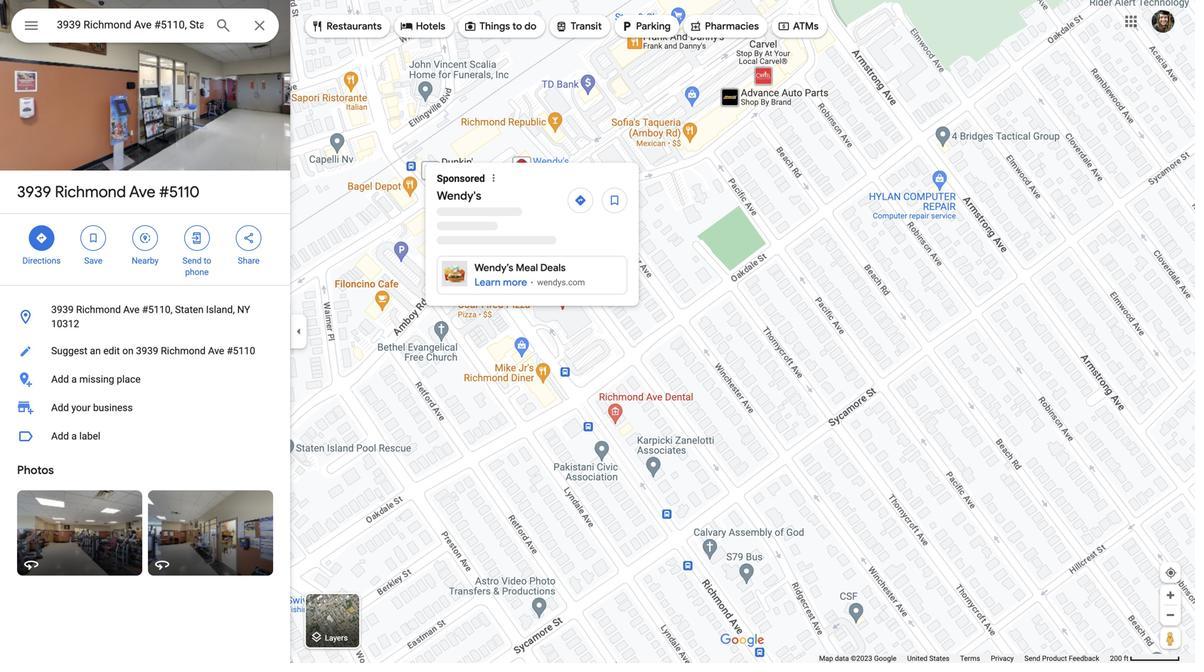 Task type: describe. For each thing, give the bounding box(es) containing it.
layers
[[325, 634, 348, 643]]

terms
[[960, 655, 980, 664]]


[[555, 19, 568, 34]]

add a missing place
[[51, 374, 141, 386]]

a for label
[[71, 431, 77, 443]]


[[778, 19, 790, 34]]

#5110,
[[142, 304, 173, 316]]

united states button
[[907, 655, 950, 664]]

200
[[1110, 655, 1122, 664]]

 pharmacies
[[689, 19, 759, 34]]


[[400, 19, 413, 34]]

nearby
[[132, 256, 159, 266]]

wendy's meal deals
[[475, 262, 566, 275]]

pharmacies
[[705, 20, 759, 33]]


[[139, 231, 152, 246]]

business
[[93, 402, 133, 414]]

sponsored
[[437, 173, 485, 185]]

add for add your business
[[51, 402, 69, 414]]

google account: giulia masi  
(giulia.masi@adept.ai) image
[[1152, 10, 1175, 33]]

to inside  things to do
[[513, 20, 522, 33]]

wendy's
[[437, 189, 481, 204]]

richmond for #5110,
[[76, 304, 121, 316]]

directions image
[[574, 194, 587, 207]]

200 ft
[[1110, 655, 1129, 664]]

atms
[[793, 20, 819, 33]]

add for add a label
[[51, 431, 69, 443]]

map data ©2023 google
[[819, 655, 897, 664]]

show street view coverage image
[[1161, 628, 1181, 650]]

united
[[907, 655, 928, 664]]

google
[[874, 655, 897, 664]]

suggest
[[51, 345, 87, 357]]

add a label button
[[0, 423, 290, 451]]

show your location image
[[1165, 567, 1178, 580]]

parking
[[636, 20, 671, 33]]


[[35, 231, 48, 246]]

feedback
[[1069, 655, 1100, 664]]

3939 richmond ave #5110 main content
[[0, 0, 290, 664]]

states
[[930, 655, 950, 664]]

more
[[503, 276, 527, 289]]

ave for #5110
[[129, 182, 155, 202]]

 parking
[[621, 19, 671, 34]]

10312
[[51, 318, 79, 330]]

to inside send to phone
[[204, 256, 211, 266]]

3939 richmond ave #5110
[[17, 182, 200, 202]]

save image
[[608, 194, 621, 207]]

3939 richmond ave #5110, staten island, ny 10312 button
[[0, 297, 290, 337]]

privacy button
[[991, 655, 1014, 664]]

data
[[835, 655, 849, 664]]

add a label
[[51, 431, 100, 443]]

0 horizontal spatial #5110
[[159, 182, 200, 202]]


[[311, 19, 324, 34]]

ave inside suggest an edit on 3939 richmond ave #5110 button
[[208, 345, 224, 357]]

richmond inside button
[[161, 345, 206, 357]]

3939 inside button
[[136, 345, 158, 357]]

transit
[[571, 20, 602, 33]]

send for send to phone
[[183, 256, 202, 266]]

an
[[90, 345, 101, 357]]

collapse side panel image
[[291, 324, 307, 340]]

wendys.com
[[537, 278, 585, 288]]

3939 for 3939 richmond ave #5110
[[17, 182, 51, 202]]

terms button
[[960, 655, 980, 664]]

deals
[[540, 262, 566, 275]]

island,
[[206, 304, 235, 316]]

staten
[[175, 304, 204, 316]]



Task type: vqa. For each thing, say whether or not it's contained in the screenshot.

yes



Task type: locate. For each thing, give the bounding box(es) containing it.
suggest an edit on 3939 richmond ave #5110 button
[[0, 337, 290, 366]]

send product feedback
[[1025, 655, 1100, 664]]

0 vertical spatial 3939
[[17, 182, 51, 202]]

#5110
[[159, 182, 200, 202], [227, 345, 255, 357]]

1 vertical spatial add
[[51, 402, 69, 414]]

0 vertical spatial richmond
[[55, 182, 126, 202]]

send for send product feedback
[[1025, 655, 1041, 664]]

1 horizontal spatial send
[[1025, 655, 1041, 664]]

0 vertical spatial to
[[513, 20, 522, 33]]

wendy's
[[475, 262, 514, 275]]

©2023
[[851, 655, 873, 664]]

2 add from the top
[[51, 402, 69, 414]]

wendy's element
[[437, 188, 481, 205]]

add left label
[[51, 431, 69, 443]]

sponsored element
[[437, 171, 628, 188]]

things
[[480, 20, 510, 33]]

to
[[513, 20, 522, 33], [204, 256, 211, 266]]

a left missing
[[71, 374, 77, 386]]

1 vertical spatial #5110
[[227, 345, 255, 357]]

#5110 down ny
[[227, 345, 255, 357]]

2 vertical spatial add
[[51, 431, 69, 443]]

add your business
[[51, 402, 133, 414]]

2 vertical spatial richmond
[[161, 345, 206, 357]]

add for add a missing place
[[51, 374, 69, 386]]

to left "do"
[[513, 20, 522, 33]]

0 vertical spatial send
[[183, 256, 202, 266]]

zoom out image
[[1166, 611, 1176, 621]]

phone
[[185, 268, 209, 278]]

your
[[71, 402, 91, 414]]

edit
[[103, 345, 120, 357]]

add left the your
[[51, 402, 69, 414]]

send inside button
[[1025, 655, 1041, 664]]

ft
[[1124, 655, 1129, 664]]

learn more
[[475, 276, 527, 289]]

0 vertical spatial ave
[[129, 182, 155, 202]]

meal
[[516, 262, 538, 275]]


[[689, 19, 702, 34]]

actions for 3939 richmond ave #5110 region
[[0, 214, 290, 285]]

send inside send to phone
[[183, 256, 202, 266]]

hotels
[[416, 20, 446, 33]]

footer
[[819, 655, 1110, 664]]

0 vertical spatial a
[[71, 374, 77, 386]]

3939
[[17, 182, 51, 202], [51, 304, 74, 316], [136, 345, 158, 357]]

a for missing
[[71, 374, 77, 386]]

add your business link
[[0, 394, 290, 423]]

do
[[525, 20, 537, 33]]

0 vertical spatial #5110
[[159, 182, 200, 202]]

send up phone
[[183, 256, 202, 266]]

zoom in image
[[1166, 591, 1176, 601]]

ave for #5110,
[[123, 304, 140, 316]]

richmond
[[55, 182, 126, 202], [76, 304, 121, 316], [161, 345, 206, 357]]

 search field
[[11, 9, 279, 46]]

1 vertical spatial to
[[204, 256, 211, 266]]


[[464, 19, 477, 34]]

3939 Richmond Ave #5110, Staten Island, NY 10312 field
[[11, 9, 279, 43]]

ave up the 
[[129, 182, 155, 202]]

2 vertical spatial ave
[[208, 345, 224, 357]]

photos
[[17, 464, 54, 478]]

1 add from the top
[[51, 374, 69, 386]]

send left product
[[1025, 655, 1041, 664]]

ave left #5110,
[[123, 304, 140, 316]]

missing
[[79, 374, 114, 386]]

privacy
[[991, 655, 1014, 664]]

 restaurants
[[311, 19, 382, 34]]


[[87, 231, 100, 246]]


[[242, 231, 255, 246]]

2 vertical spatial 3939
[[136, 345, 158, 357]]

ave inside 3939 richmond ave #5110, staten island, ny 10312
[[123, 304, 140, 316]]

 hotels
[[400, 19, 446, 34]]

richmond up 
[[55, 182, 126, 202]]

0 horizontal spatial send
[[183, 256, 202, 266]]


[[23, 15, 40, 36]]

to up phone
[[204, 256, 211, 266]]

learn
[[475, 276, 501, 289]]

ave
[[129, 182, 155, 202], [123, 304, 140, 316], [208, 345, 224, 357]]

200 ft button
[[1110, 655, 1180, 664]]

 things to do
[[464, 19, 537, 34]]

add down suggest
[[51, 374, 69, 386]]

place
[[117, 374, 141, 386]]

1 vertical spatial 3939
[[51, 304, 74, 316]]

on
[[122, 345, 134, 357]]

footer inside google maps element
[[819, 655, 1110, 664]]

label
[[79, 431, 100, 443]]

richmond up 10312
[[76, 304, 121, 316]]


[[621, 19, 633, 34]]

0 vertical spatial add
[[51, 374, 69, 386]]

3939 right on
[[136, 345, 158, 357]]

add
[[51, 374, 69, 386], [51, 402, 69, 414], [51, 431, 69, 443]]

directions
[[22, 256, 61, 266]]

1 horizontal spatial to
[[513, 20, 522, 33]]

2 a from the top
[[71, 431, 77, 443]]

google maps element
[[0, 0, 1195, 664]]

3939 inside 3939 richmond ave #5110, staten island, ny 10312
[[51, 304, 74, 316]]

3 add from the top
[[51, 431, 69, 443]]

#5110 up 
[[159, 182, 200, 202]]

a
[[71, 374, 77, 386], [71, 431, 77, 443]]

3939 up 10312
[[51, 304, 74, 316]]

3939 up 
[[17, 182, 51, 202]]

1 vertical spatial richmond
[[76, 304, 121, 316]]

map
[[819, 655, 833, 664]]

1 a from the top
[[71, 374, 77, 386]]

send to phone
[[183, 256, 211, 278]]

 transit
[[555, 19, 602, 34]]

3939 for 3939 richmond ave #5110, staten island, ny 10312
[[51, 304, 74, 316]]

ave down "island,"
[[208, 345, 224, 357]]

send product feedback button
[[1025, 655, 1100, 664]]

richmond for #5110
[[55, 182, 126, 202]]


[[191, 231, 203, 246]]

1 vertical spatial ave
[[123, 304, 140, 316]]

suggest an edit on 3939 richmond ave #5110
[[51, 345, 255, 357]]

3939 richmond ave #5110, staten island, ny 10312
[[51, 304, 250, 330]]

 button
[[11, 9, 51, 46]]

add a missing place button
[[0, 366, 290, 394]]

None field
[[57, 16, 204, 33]]

#5110 inside suggest an edit on 3939 richmond ave #5110 button
[[227, 345, 255, 357]]

1 horizontal spatial #5110
[[227, 345, 255, 357]]

1 vertical spatial send
[[1025, 655, 1041, 664]]

none field inside "3939 richmond ave #5110, staten island, ny 10312" "field"
[[57, 16, 204, 33]]

 atms
[[778, 19, 819, 34]]

0 horizontal spatial to
[[204, 256, 211, 266]]

product
[[1042, 655, 1067, 664]]

share
[[238, 256, 260, 266]]

footer containing map data ©2023 google
[[819, 655, 1110, 664]]

ny
[[237, 304, 250, 316]]

united states
[[907, 655, 950, 664]]

a left label
[[71, 431, 77, 443]]

restaurants
[[327, 20, 382, 33]]

send
[[183, 256, 202, 266], [1025, 655, 1041, 664]]

1 vertical spatial a
[[71, 431, 77, 443]]

save
[[84, 256, 102, 266]]

richmond down staten
[[161, 345, 206, 357]]

richmond inside 3939 richmond ave #5110, staten island, ny 10312
[[76, 304, 121, 316]]



